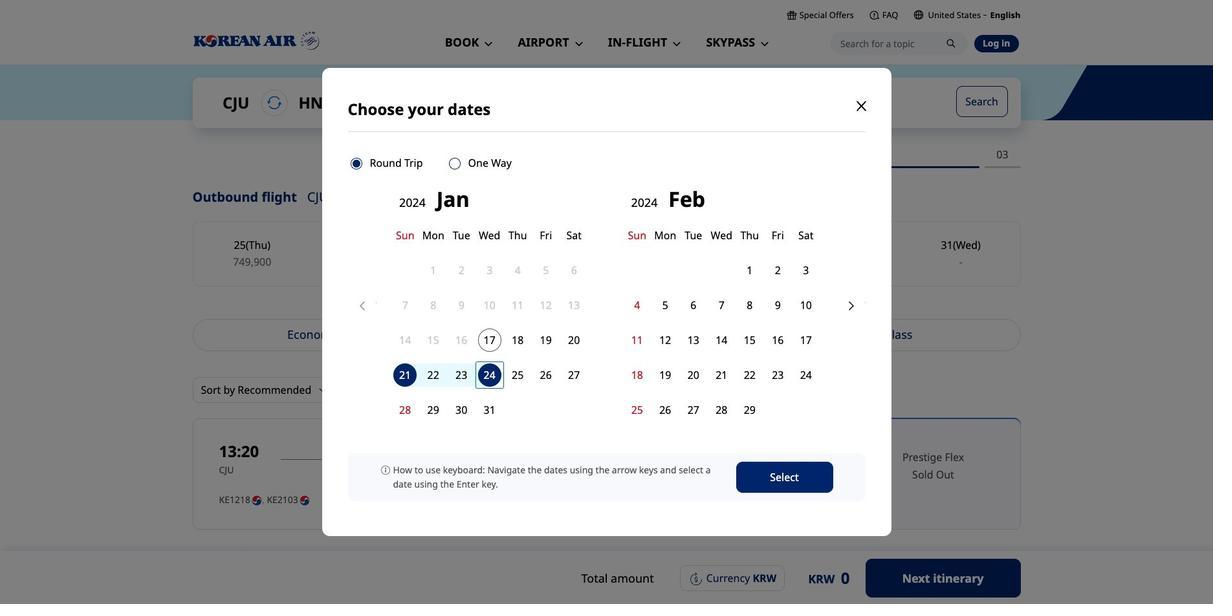 Task type: locate. For each thing, give the bounding box(es) containing it.
dialog
[[0, 0, 1213, 604]]

tab list
[[193, 319, 1021, 351]]

tab panel
[[193, 377, 1021, 604]]

15:45 departure, 21:35 arrival,5h 50m required, gmp stopovers option group
[[498, 556, 1021, 604]]

main content
[[0, 65, 1213, 604]]



Task type: describe. For each thing, give the bounding box(es) containing it.
13:20 departure, 18:35 arrival,5h 15m required, gmp stopovers option group
[[498, 419, 1021, 530]]



Task type: vqa. For each thing, say whether or not it's contained in the screenshot.
main content
yes



